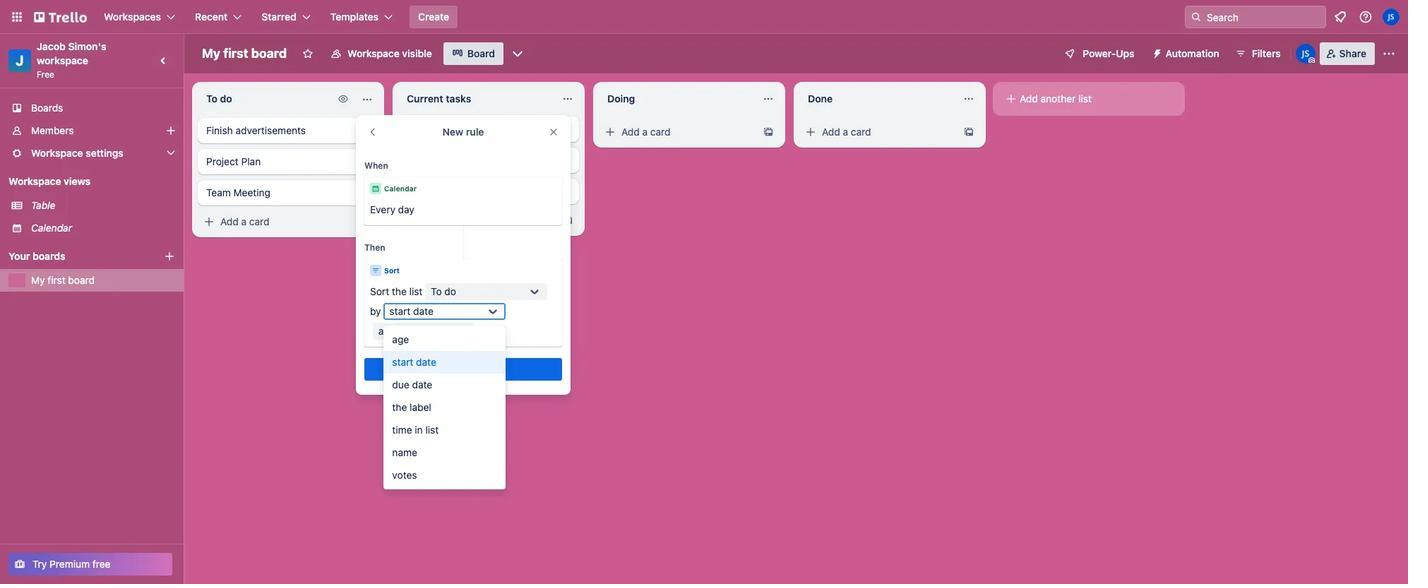 Task type: locate. For each thing, give the bounding box(es) containing it.
my first board
[[202, 46, 287, 61], [31, 274, 95, 286]]

finish advertisements link up project plan 'link'
[[198, 118, 379, 143]]

0 vertical spatial calendar
[[384, 184, 417, 193]]

finish advertisements link
[[398, 117, 579, 142], [198, 118, 379, 143]]

list right another
[[1079, 93, 1092, 105]]

1 vertical spatial my
[[31, 274, 45, 286]]

calendar up day
[[384, 184, 417, 193]]

workspace visible button
[[322, 42, 441, 65]]

0 horizontal spatial team
[[206, 187, 231, 199]]

time
[[392, 424, 412, 436]]

my down your boards
[[31, 274, 45, 286]]

finish advertisements link for current tasks text box
[[398, 117, 579, 142]]

0 vertical spatial workspace
[[348, 47, 400, 59]]

0 vertical spatial sort
[[384, 266, 400, 275]]

sm image for add a card link corresponding to the right create from template… icon
[[804, 125, 818, 139]]

0 horizontal spatial meeting
[[234, 187, 271, 199]]

sm image inside automation button
[[1146, 42, 1166, 62]]

rule
[[466, 126, 484, 138], [476, 363, 494, 375]]

card down the doing "text field"
[[651, 126, 671, 138]]

1 vertical spatial list
[[409, 285, 423, 297]]

recent button
[[187, 6, 250, 28]]

1 vertical spatial start date
[[392, 356, 437, 368]]

workspace down templates popup button
[[348, 47, 400, 59]]

meeting for to do text field's create from template… icon's add a card link's sm image
[[234, 187, 271, 199]]

1 vertical spatial first
[[48, 274, 65, 286]]

the
[[392, 285, 407, 297], [392, 401, 407, 413]]

1 vertical spatial start
[[392, 356, 414, 368]]

0 horizontal spatial list
[[409, 285, 423, 297]]

list right in
[[426, 424, 439, 436]]

2 horizontal spatial list
[[1079, 93, 1092, 105]]

add a card right day
[[421, 214, 470, 226]]

1 horizontal spatial team meeting link
[[398, 179, 579, 204]]

team meeting link
[[398, 179, 579, 204], [198, 180, 379, 206]]

first inside text field
[[223, 46, 248, 61]]

workspace up table
[[8, 175, 61, 187]]

0 horizontal spatial calendar
[[31, 222, 72, 234]]

jacob simon (jacobsimon16) image inside primary element
[[1383, 8, 1400, 25]]

team meeting link for current tasks text box create from template… icon's add a card link
[[398, 179, 579, 204]]

add a card link for current tasks text box create from template… icon
[[398, 211, 557, 230]]

finish for current tasks text box
[[407, 123, 434, 135]]

0 horizontal spatial create from template… image
[[362, 216, 373, 228]]

1 horizontal spatial team
[[407, 185, 432, 197]]

1 horizontal spatial my
[[202, 46, 221, 61]]

date down "to"
[[413, 305, 434, 317]]

advertisements down to do text field
[[236, 124, 306, 136]]

1 vertical spatial workspace
[[31, 147, 83, 159]]

0 vertical spatial my first board
[[202, 46, 287, 61]]

add down project plan on the top of page
[[220, 215, 239, 228]]

add a card link for create from template… image
[[599, 122, 757, 142]]

card down plan
[[249, 215, 270, 228]]

Current tasks text field
[[398, 88, 554, 110]]

1 horizontal spatial my first board
[[202, 46, 287, 61]]

add down done text box
[[822, 126, 841, 138]]

add
[[1020, 93, 1038, 105], [622, 126, 640, 138], [822, 126, 841, 138], [421, 214, 439, 226], [220, 215, 239, 228], [433, 363, 452, 375]]

team meeting for to do text field
[[206, 187, 271, 199]]

create from template… image
[[964, 126, 975, 138], [562, 215, 574, 226], [362, 216, 373, 228]]

sort up by
[[370, 285, 389, 297]]

first
[[223, 46, 248, 61], [48, 274, 65, 286]]

1 horizontal spatial first
[[223, 46, 248, 61]]

start up ascending
[[390, 305, 411, 317]]

team meeting link down project plan 'link'
[[198, 180, 379, 206]]

my down recent on the top of the page
[[202, 46, 221, 61]]

0 vertical spatial sm image
[[1146, 42, 1166, 62]]

board link
[[444, 42, 504, 65]]

date up the due date
[[416, 356, 437, 368]]

team meeting
[[407, 185, 471, 197], [206, 187, 271, 199]]

To do text field
[[198, 88, 331, 110]]

1 horizontal spatial finish advertisements
[[407, 123, 507, 135]]

workspace inside button
[[348, 47, 400, 59]]

1 vertical spatial my first board
[[31, 274, 95, 286]]

1 horizontal spatial jacob simon (jacobsimon16) image
[[1383, 8, 1400, 25]]

team meeting link down new rule
[[398, 179, 579, 204]]

team meeting down project plan on the top of page
[[206, 187, 271, 199]]

jacob simon (jacobsimon16) image right filters
[[1296, 44, 1316, 64]]

1 horizontal spatial finish
[[407, 123, 434, 135]]

1 horizontal spatial finish advertisements link
[[398, 117, 579, 142]]

1 vertical spatial board
[[68, 274, 95, 286]]

ascending
[[379, 325, 426, 337]]

card
[[651, 126, 671, 138], [851, 126, 872, 138], [450, 214, 470, 226], [249, 215, 270, 228]]

advertisements for to do text field
[[236, 124, 306, 136]]

0 horizontal spatial first
[[48, 274, 65, 286]]

sm image
[[1005, 92, 1019, 106], [603, 125, 618, 139], [804, 125, 818, 139], [403, 213, 417, 228], [202, 215, 216, 229]]

0 horizontal spatial my first board
[[31, 274, 95, 286]]

add for to do text field's create from template… icon's add a card link
[[220, 215, 239, 228]]

date right 'due'
[[412, 379, 433, 391]]

0 vertical spatial list
[[1079, 93, 1092, 105]]

finish advertisements up plan
[[206, 124, 306, 136]]

primary element
[[0, 0, 1409, 34]]

advertisements for current tasks text box
[[436, 123, 507, 135]]

a down the doing "text field"
[[643, 126, 648, 138]]

try premium free
[[33, 558, 111, 570]]

finish advertisements down current tasks text box
[[407, 123, 507, 135]]

calendar down table
[[31, 222, 72, 234]]

add a card down the doing "text field"
[[622, 126, 671, 138]]

rule inside "add new rule" button
[[476, 363, 494, 375]]

finish for to do text field
[[206, 124, 233, 136]]

0 vertical spatial my
[[202, 46, 221, 61]]

time in list
[[392, 424, 439, 436]]

card for add a card link corresponding to the right create from template… icon sm image
[[851, 126, 872, 138]]

star or unstar board image
[[302, 48, 314, 59]]

recent
[[195, 11, 228, 23]]

card down done text box
[[851, 126, 872, 138]]

automation
[[1166, 47, 1220, 59]]

1 horizontal spatial advertisements
[[436, 123, 507, 135]]

start date
[[390, 305, 434, 317], [392, 356, 437, 368]]

add a card
[[622, 126, 671, 138], [822, 126, 872, 138], [421, 214, 470, 226], [220, 215, 270, 228]]

label
[[410, 401, 432, 413]]

workspace for workspace settings
[[31, 147, 83, 159]]

customize views image
[[511, 47, 525, 61]]

search image
[[1191, 11, 1203, 23]]

add a card link
[[599, 122, 757, 142], [800, 122, 958, 142], [398, 211, 557, 230], [198, 212, 356, 232]]

create from template… image for to do text field
[[362, 216, 373, 228]]

workspace navigation collapse icon image
[[154, 51, 174, 71]]

1 horizontal spatial create from template… image
[[562, 215, 574, 226]]

a for to do text field's create from template… icon's add a card link's sm image
[[241, 215, 247, 228]]

finish left new
[[407, 123, 434, 135]]

meeting down new
[[434, 185, 471, 197]]

1 horizontal spatial board
[[251, 46, 287, 61]]

0 vertical spatial board
[[251, 46, 287, 61]]

sm image for add a card link for create from template… image
[[603, 125, 618, 139]]

0 vertical spatial first
[[223, 46, 248, 61]]

votes
[[392, 469, 417, 481]]

2 vertical spatial list
[[426, 424, 439, 436]]

workspace inside dropdown button
[[31, 147, 83, 159]]

filters
[[1252, 47, 1281, 59]]

add a card link for to do text field's create from template… icon
[[198, 212, 356, 232]]

every day
[[370, 203, 415, 215]]

add a card down plan
[[220, 215, 270, 228]]

a
[[643, 126, 648, 138], [843, 126, 849, 138], [442, 214, 447, 226], [241, 215, 247, 228]]

sm image
[[1146, 42, 1166, 62], [336, 92, 350, 106]]

board down your boards with 1 items element
[[68, 274, 95, 286]]

jacob simon (jacobsimon16) image
[[1383, 8, 1400, 25], [1296, 44, 1316, 64]]

workspace settings button
[[0, 142, 184, 165]]

jacob simon (jacobsimon16) image right open information menu icon
[[1383, 8, 1400, 25]]

sm image right the ups
[[1146, 42, 1166, 62]]

meeting down plan
[[234, 187, 271, 199]]

1 vertical spatial sort
[[370, 285, 389, 297]]

list
[[1079, 93, 1092, 105], [409, 285, 423, 297], [426, 424, 439, 436]]

the left "to"
[[392, 285, 407, 297]]

sort up sort the list
[[384, 266, 400, 275]]

free
[[92, 558, 111, 570]]

workspace views
[[8, 175, 90, 187]]

my first board down your boards with 1 items element
[[31, 274, 95, 286]]

0 vertical spatial start
[[390, 305, 411, 317]]

board down starred
[[251, 46, 287, 61]]

sort for sort the list
[[370, 285, 389, 297]]

calendar
[[384, 184, 417, 193], [31, 222, 72, 234]]

list left "to"
[[409, 285, 423, 297]]

0 horizontal spatial advertisements
[[236, 124, 306, 136]]

card right day
[[450, 214, 470, 226]]

0 horizontal spatial team meeting
[[206, 187, 271, 199]]

0 horizontal spatial finish advertisements
[[206, 124, 306, 136]]

team meeting up day
[[407, 185, 471, 197]]

1 vertical spatial rule
[[476, 363, 494, 375]]

workspace visible
[[348, 47, 432, 59]]

power-ups button
[[1055, 42, 1144, 65]]

my first board down "recent" dropdown button
[[202, 46, 287, 61]]

team meeting link for to do text field's create from template… icon's add a card link
[[198, 180, 379, 206]]

free
[[37, 69, 54, 80]]

0 horizontal spatial finish advertisements link
[[198, 118, 379, 143]]

create
[[418, 11, 449, 23]]

0 vertical spatial jacob simon (jacobsimon16) image
[[1383, 8, 1400, 25]]

first down "recent" dropdown button
[[223, 46, 248, 61]]

finish advertisements
[[407, 123, 507, 135], [206, 124, 306, 136]]

0 horizontal spatial jacob simon (jacobsimon16) image
[[1296, 44, 1316, 64]]

date
[[413, 305, 434, 317], [416, 356, 437, 368], [412, 379, 433, 391]]

sm image down workspace visible button
[[336, 92, 350, 106]]

add right day
[[421, 214, 439, 226]]

add for add a card link corresponding to the right create from template… icon
[[822, 126, 841, 138]]

ups
[[1117, 47, 1135, 59]]

add for current tasks text box create from template… icon's add a card link
[[421, 214, 439, 226]]

finish advertisements link down current tasks text box
[[398, 117, 579, 142]]

to
[[431, 285, 442, 297]]

0 horizontal spatial team meeting link
[[198, 180, 379, 206]]

new
[[443, 126, 464, 138]]

create from template… image for current tasks text box
[[562, 215, 574, 226]]

1 horizontal spatial team meeting
[[407, 185, 471, 197]]

finish up project at the left of page
[[206, 124, 233, 136]]

card for to do text field's create from template… icon's add a card link's sm image
[[249, 215, 270, 228]]

1 vertical spatial calendar
[[31, 222, 72, 234]]

0 horizontal spatial my
[[31, 274, 45, 286]]

start up 'due'
[[392, 356, 414, 368]]

add left new
[[433, 363, 452, 375]]

finish
[[407, 123, 434, 135], [206, 124, 233, 136]]

1 horizontal spatial calendar
[[384, 184, 417, 193]]

advertisements
[[436, 123, 507, 135], [236, 124, 306, 136]]

start date up the due date
[[392, 356, 437, 368]]

start
[[390, 305, 411, 317], [392, 356, 414, 368]]

workspace
[[348, 47, 400, 59], [31, 147, 83, 159], [8, 175, 61, 187]]

start date up ascending
[[390, 305, 434, 317]]

team
[[407, 185, 432, 197], [206, 187, 231, 199]]

automation button
[[1146, 42, 1228, 65]]

workspaces button
[[95, 6, 184, 28]]

workspace down members at the left of page
[[31, 147, 83, 159]]

a down done text box
[[843, 126, 849, 138]]

your boards
[[8, 250, 65, 262]]

the left label
[[392, 401, 407, 413]]

team up day
[[407, 185, 432, 197]]

2 vertical spatial workspace
[[8, 175, 61, 187]]

try
[[33, 558, 47, 570]]

power-ups
[[1083, 47, 1135, 59]]

a down plan
[[241, 215, 247, 228]]

0 horizontal spatial finish
[[206, 124, 233, 136]]

add another list link
[[999, 88, 1180, 110]]

my first board link
[[31, 273, 175, 288]]

show menu image
[[1383, 47, 1397, 61]]

sort
[[384, 266, 400, 275], [370, 285, 389, 297]]

meeting
[[434, 185, 471, 197], [234, 187, 271, 199]]

1 horizontal spatial list
[[426, 424, 439, 436]]

first down boards
[[48, 274, 65, 286]]

team down project at the left of page
[[206, 187, 231, 199]]

name
[[392, 447, 418, 459]]

your
[[8, 250, 30, 262]]

workspace for workspace views
[[8, 175, 61, 187]]

due date
[[392, 379, 433, 391]]

0 horizontal spatial board
[[68, 274, 95, 286]]

add down the doing "text field"
[[622, 126, 640, 138]]

1 horizontal spatial meeting
[[434, 185, 471, 197]]

board
[[251, 46, 287, 61], [68, 274, 95, 286]]

0 horizontal spatial sm image
[[336, 92, 350, 106]]

add a card down done text box
[[822, 126, 872, 138]]

1 vertical spatial jacob simon (jacobsimon16) image
[[1296, 44, 1316, 64]]

a right day
[[442, 214, 447, 226]]

advertisements down current tasks text box
[[436, 123, 507, 135]]

jacob simon's workspace link
[[37, 40, 109, 66]]

1 horizontal spatial sm image
[[1146, 42, 1166, 62]]



Task type: describe. For each thing, give the bounding box(es) containing it.
settings
[[86, 147, 124, 159]]

card for current tasks text box create from template… icon's add a card link's sm image
[[450, 214, 470, 226]]

Done text field
[[800, 88, 955, 110]]

jacob
[[37, 40, 66, 52]]

add inside button
[[433, 363, 452, 375]]

create button
[[410, 6, 458, 28]]

card for sm image for add a card link for create from template… image
[[651, 126, 671, 138]]

new rule
[[443, 126, 484, 138]]

add new rule button
[[365, 358, 562, 381]]

add new rule
[[433, 363, 494, 375]]

project
[[206, 155, 239, 167]]

boards
[[33, 250, 65, 262]]

starred button
[[253, 6, 319, 28]]

j link
[[8, 49, 31, 72]]

1 vertical spatial the
[[392, 401, 407, 413]]

team meeting for current tasks text box
[[407, 185, 471, 197]]

share
[[1340, 47, 1367, 59]]

2 vertical spatial date
[[412, 379, 433, 391]]

a for current tasks text box create from template… icon's add a card link's sm image
[[442, 214, 447, 226]]

1 vertical spatial sm image
[[336, 92, 350, 106]]

project plan link
[[198, 149, 379, 175]]

board
[[468, 47, 495, 59]]

open information menu image
[[1359, 10, 1373, 24]]

by
[[370, 305, 381, 317]]

finish advertisements link for to do text field
[[198, 118, 379, 143]]

table link
[[31, 199, 175, 213]]

do
[[445, 285, 456, 297]]

in
[[415, 424, 423, 436]]

day
[[398, 203, 415, 215]]

list for sort the list
[[409, 285, 423, 297]]

sm image inside add another list link
[[1005, 92, 1019, 106]]

1 vertical spatial date
[[416, 356, 437, 368]]

j
[[16, 52, 24, 69]]

members link
[[0, 119, 184, 142]]

workspace settings
[[31, 147, 124, 159]]

jacob simon's workspace free
[[37, 40, 109, 80]]

add left another
[[1020, 93, 1038, 105]]

filters button
[[1231, 42, 1286, 65]]

the   label
[[392, 401, 432, 413]]

list for add another list
[[1079, 93, 1092, 105]]

create from template… image
[[763, 126, 774, 138]]

share button
[[1320, 42, 1376, 65]]

due
[[392, 379, 410, 391]]

every
[[370, 203, 396, 215]]

list for time in list
[[426, 424, 439, 436]]

add a card for add a card link corresponding to the right create from template… icon
[[822, 126, 872, 138]]

premium
[[50, 558, 90, 570]]

workspace
[[37, 54, 88, 66]]

another
[[1041, 93, 1076, 105]]

workspace for workspace visible
[[348, 47, 400, 59]]

a for sm image for add a card link for create from template… image
[[643, 126, 648, 138]]

board inside text field
[[251, 46, 287, 61]]

sm image for current tasks text box create from template… icon's add a card link
[[403, 213, 417, 228]]

templates button
[[322, 6, 401, 28]]

project plan
[[206, 155, 261, 167]]

plan
[[241, 155, 261, 167]]

simon's
[[68, 40, 106, 52]]

to do
[[431, 285, 456, 297]]

my inside text field
[[202, 46, 221, 61]]

boards
[[31, 102, 63, 114]]

try premium free button
[[8, 553, 172, 576]]

0 vertical spatial the
[[392, 285, 407, 297]]

sort the list
[[370, 285, 423, 297]]

team for current tasks text box create from template… icon's add a card link's sm image
[[407, 185, 432, 197]]

0 vertical spatial date
[[413, 305, 434, 317]]

team for to do text field's create from template… icon's add a card link's sm image
[[206, 187, 231, 199]]

calendar inside "link"
[[31, 222, 72, 234]]

workspaces
[[104, 11, 161, 23]]

age
[[392, 333, 409, 345]]

add for add a card link for create from template… image
[[622, 126, 640, 138]]

finish advertisements for current tasks text box
[[407, 123, 507, 135]]

a for add a card link corresponding to the right create from template… icon sm image
[[843, 126, 849, 138]]

0 vertical spatial start date
[[390, 305, 434, 317]]

back to home image
[[34, 6, 87, 28]]

visible
[[402, 47, 432, 59]]

Doing text field
[[599, 88, 755, 110]]

members
[[31, 124, 74, 136]]

sort for sort
[[384, 266, 400, 275]]

calendar link
[[31, 221, 175, 235]]

table
[[31, 199, 55, 211]]

my first board inside text field
[[202, 46, 287, 61]]

add a card for current tasks text box create from template… icon's add a card link
[[421, 214, 470, 226]]

0 notifications image
[[1333, 8, 1349, 25]]

starred
[[262, 11, 297, 23]]

then
[[365, 242, 385, 253]]

0 vertical spatial rule
[[466, 126, 484, 138]]

boards link
[[0, 97, 184, 119]]

new
[[454, 363, 474, 375]]

finish advertisements for to do text field
[[206, 124, 306, 136]]

add a card for add a card link for create from template… image
[[622, 126, 671, 138]]

Board name text field
[[195, 42, 294, 65]]

2 horizontal spatial create from template… image
[[964, 126, 975, 138]]

this member is an admin of this board. image
[[1309, 57, 1315, 64]]

meeting for current tasks text box create from template… icon's add a card link's sm image
[[434, 185, 471, 197]]

sm image for to do text field's create from template… icon's add a card link
[[202, 215, 216, 229]]

add a card for to do text field's create from template… icon's add a card link
[[220, 215, 270, 228]]

power-
[[1083, 47, 1117, 59]]

templates
[[330, 11, 379, 23]]

add another list
[[1020, 93, 1092, 105]]

add board image
[[164, 251, 175, 262]]

Search field
[[1203, 6, 1326, 28]]

your boards with 1 items element
[[8, 248, 143, 265]]

add a card link for the right create from template… icon
[[800, 122, 958, 142]]

views
[[64, 175, 90, 187]]

when
[[365, 160, 388, 171]]



Task type: vqa. For each thing, say whether or not it's contained in the screenshot.
Board at the top left of page
yes



